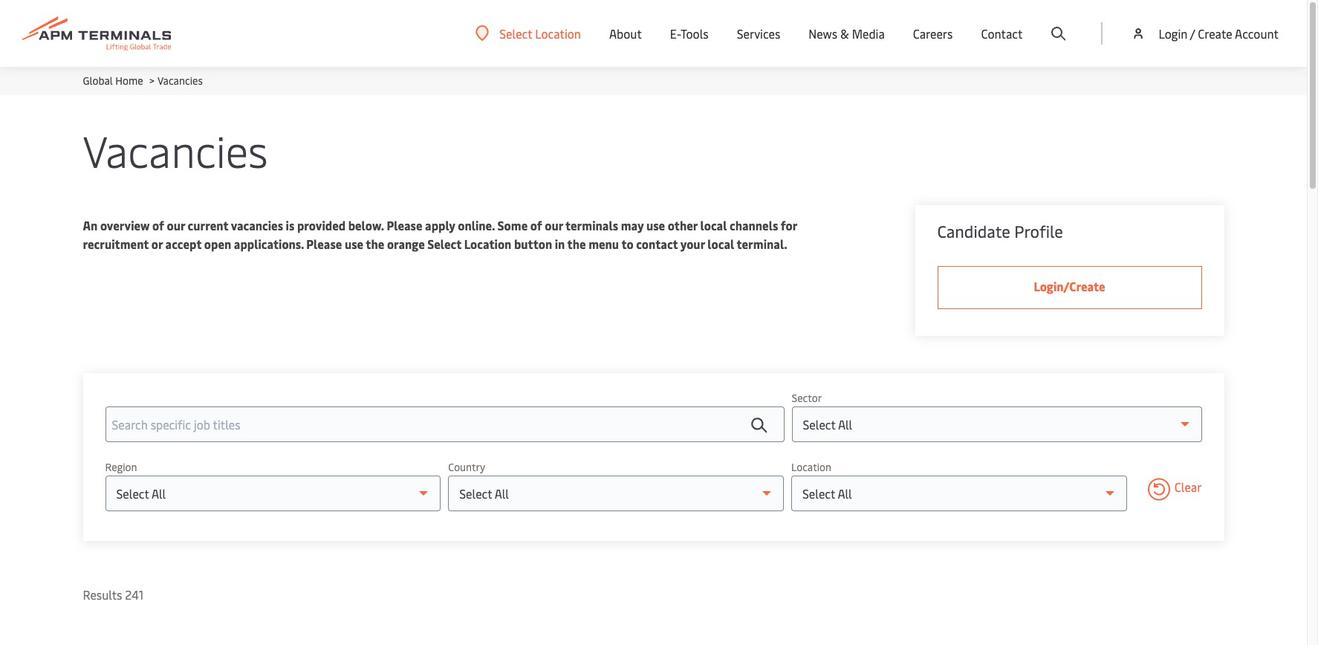 Task type: vqa. For each thing, say whether or not it's contained in the screenshot.
News & Media
yes



Task type: describe. For each thing, give the bounding box(es) containing it.
services
[[737, 25, 781, 42]]

sector
[[792, 391, 822, 405]]

news & media button
[[809, 0, 885, 67]]

clear button
[[1149, 478, 1203, 503]]

clear
[[1175, 478, 1203, 494]]

contact button
[[982, 0, 1023, 67]]

profile
[[1015, 220, 1064, 242]]

open
[[204, 236, 231, 252]]

may
[[621, 217, 644, 233]]

orange
[[387, 236, 425, 252]]

vacancies
[[231, 217, 283, 233]]

your
[[681, 236, 705, 252]]

2 of from the left
[[531, 217, 543, 233]]

results 241
[[83, 587, 143, 603]]

other
[[668, 217, 698, 233]]

about
[[610, 25, 642, 42]]

0 horizontal spatial please
[[307, 236, 342, 252]]

media
[[853, 25, 885, 42]]

account
[[1236, 25, 1280, 42]]

1 our from the left
[[167, 217, 185, 233]]

recruitment
[[83, 236, 149, 252]]

region
[[105, 460, 137, 474]]

e-
[[671, 25, 681, 42]]

apply
[[425, 217, 456, 233]]

2 vertical spatial location
[[792, 460, 832, 474]]

an overview of our current vacancies is provided below. please apply online. some of our terminals may use other local channels for recruitment or accept open applications.
[[83, 217, 798, 252]]

0 horizontal spatial use
[[345, 236, 364, 252]]

global
[[83, 74, 113, 88]]

login / create account
[[1159, 25, 1280, 42]]

results
[[83, 587, 122, 603]]

&
[[841, 25, 850, 42]]

provided
[[297, 217, 346, 233]]

2 our from the left
[[545, 217, 563, 233]]

global home link
[[83, 74, 143, 88]]

1 horizontal spatial location
[[535, 25, 581, 41]]

to
[[622, 236, 634, 252]]

select location button
[[476, 25, 581, 41]]

contact
[[982, 25, 1023, 42]]

1 vertical spatial location
[[464, 236, 512, 252]]

local inside an overview of our current vacancies is provided below. please apply online. some of our terminals may use other local channels for recruitment or accept open applications.
[[701, 217, 727, 233]]

careers
[[914, 25, 953, 42]]



Task type: locate. For each thing, give the bounding box(es) containing it.
of up button
[[531, 217, 543, 233]]

1 horizontal spatial our
[[545, 217, 563, 233]]

1 horizontal spatial select
[[500, 25, 533, 41]]

button
[[514, 236, 553, 252]]

an
[[83, 217, 98, 233]]

1 horizontal spatial of
[[531, 217, 543, 233]]

overview
[[100, 217, 150, 233]]

or
[[151, 236, 163, 252]]

0 vertical spatial location
[[535, 25, 581, 41]]

select location
[[500, 25, 581, 41]]

1 vertical spatial select
[[428, 236, 462, 252]]

select
[[500, 25, 533, 41], [428, 236, 462, 252]]

news
[[809, 25, 838, 42]]

0 vertical spatial local
[[701, 217, 727, 233]]

tools
[[681, 25, 709, 42]]

local
[[701, 217, 727, 233], [708, 236, 735, 252]]

the
[[366, 236, 385, 252], [568, 236, 586, 252]]

0 vertical spatial please
[[387, 217, 423, 233]]

candidate profile
[[938, 220, 1064, 242]]

0 horizontal spatial the
[[366, 236, 385, 252]]

location down sector
[[792, 460, 832, 474]]

contact
[[637, 236, 678, 252]]

please up orange
[[387, 217, 423, 233]]

below.
[[348, 217, 384, 233]]

login
[[1159, 25, 1188, 42]]

location left about
[[535, 25, 581, 41]]

services button
[[737, 0, 781, 67]]

use down below.
[[345, 236, 364, 252]]

channels
[[730, 217, 779, 233]]

1 vertical spatial use
[[345, 236, 364, 252]]

our up in
[[545, 217, 563, 233]]

1 horizontal spatial please
[[387, 217, 423, 233]]

0 horizontal spatial location
[[464, 236, 512, 252]]

vacancies right the >
[[158, 74, 203, 88]]

menu
[[589, 236, 619, 252]]

country
[[449, 460, 486, 474]]

current
[[188, 217, 229, 233]]

please use the orange select location button in the menu to contact your local terminal.
[[307, 236, 788, 252]]

in
[[555, 236, 565, 252]]

1 horizontal spatial use
[[647, 217, 665, 233]]

>
[[149, 74, 155, 88]]

terminal.
[[737, 236, 788, 252]]

0 vertical spatial select
[[500, 25, 533, 41]]

please
[[387, 217, 423, 233], [307, 236, 342, 252]]

1 vertical spatial vacancies
[[83, 120, 268, 179]]

vacancies down the >
[[83, 120, 268, 179]]

241
[[125, 587, 143, 603]]

/
[[1191, 25, 1196, 42]]

create
[[1199, 25, 1233, 42]]

e-tools
[[671, 25, 709, 42]]

login/create link
[[938, 266, 1203, 309]]

vacancies
[[158, 74, 203, 88], [83, 120, 268, 179]]

global home > vacancies
[[83, 74, 203, 88]]

please inside an overview of our current vacancies is provided below. please apply online. some of our terminals may use other local channels for recruitment or accept open applications.
[[387, 217, 423, 233]]

location down online.
[[464, 236, 512, 252]]

accept
[[165, 236, 202, 252]]

1 vertical spatial local
[[708, 236, 735, 252]]

use
[[647, 217, 665, 233], [345, 236, 364, 252]]

careers button
[[914, 0, 953, 67]]

online.
[[458, 217, 495, 233]]

login/create
[[1035, 278, 1106, 294]]

1 vertical spatial please
[[307, 236, 342, 252]]

some
[[498, 217, 528, 233]]

the down below.
[[366, 236, 385, 252]]

0 vertical spatial vacancies
[[158, 74, 203, 88]]

applications.
[[234, 236, 304, 252]]

about button
[[610, 0, 642, 67]]

news & media
[[809, 25, 885, 42]]

candidate
[[938, 220, 1011, 242]]

text search text field
[[105, 407, 785, 442]]

of
[[152, 217, 164, 233], [531, 217, 543, 233]]

local right your
[[708, 236, 735, 252]]

for
[[781, 217, 798, 233]]

use up the 'contact'
[[647, 217, 665, 233]]

1 the from the left
[[366, 236, 385, 252]]

2 the from the left
[[568, 236, 586, 252]]

0 vertical spatial use
[[647, 217, 665, 233]]

2 horizontal spatial location
[[792, 460, 832, 474]]

e-tools button
[[671, 0, 709, 67]]

0 horizontal spatial select
[[428, 236, 462, 252]]

terminals
[[566, 217, 619, 233]]

our up accept
[[167, 217, 185, 233]]

our
[[167, 217, 185, 233], [545, 217, 563, 233]]

location
[[535, 25, 581, 41], [464, 236, 512, 252], [792, 460, 832, 474]]

of up the or
[[152, 217, 164, 233]]

home
[[115, 74, 143, 88]]

0 horizontal spatial of
[[152, 217, 164, 233]]

the right in
[[568, 236, 586, 252]]

is
[[286, 217, 295, 233]]

1 of from the left
[[152, 217, 164, 233]]

1 horizontal spatial the
[[568, 236, 586, 252]]

use inside an overview of our current vacancies is provided below. please apply online. some of our terminals may use other local channels for recruitment or accept open applications.
[[647, 217, 665, 233]]

local up your
[[701, 217, 727, 233]]

login / create account link
[[1132, 0, 1280, 67]]

please down provided
[[307, 236, 342, 252]]

0 horizontal spatial our
[[167, 217, 185, 233]]



